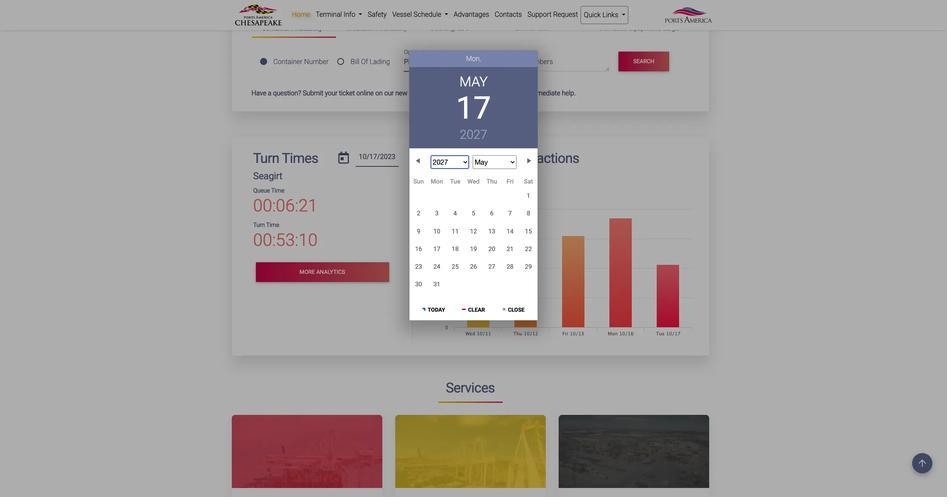 Task type: describe. For each thing, give the bounding box(es) containing it.
5/11/2027 cell
[[446, 223, 465, 241]]

16
[[415, 246, 422, 253]]

ticket
[[339, 89, 355, 97]]

5/1/2027 cell
[[520, 187, 538, 205]]

services
[[446, 380, 495, 396]]

new
[[396, 89, 408, 97]]

00:53:10
[[253, 230, 318, 250]]

enter
[[477, 58, 493, 66]]

turn for turn time 00:53:10
[[253, 222, 265, 229]]

to
[[490, 77, 495, 84]]

support request
[[528, 10, 578, 19]]

9
[[417, 228, 421, 235]]

page
[[490, 89, 505, 97]]

tue
[[450, 178, 461, 186]]

time for 00:06:21
[[271, 187, 285, 195]]

limit to 50
[[477, 77, 503, 84]]

wed
[[468, 178, 480, 186]]

today
[[428, 307, 445, 313]]

23
[[415, 263, 422, 271]]

your
[[325, 89, 338, 97]]

2027
[[460, 127, 488, 142]]

5/17/2027 cell
[[428, 241, 446, 258]]

5/29/2027 cell
[[520, 258, 538, 276]]

3
[[435, 210, 439, 217]]

28
[[507, 263, 514, 271]]

search
[[634, 58, 655, 65]]

10/11/2023 - 10/17/2023
[[447, 171, 518, 178]]

a
[[268, 89, 272, 97]]

25
[[452, 263, 459, 271]]

availability for container availability
[[292, 24, 322, 32]]

truck
[[469, 150, 502, 166]]

5/27/2027 cell
[[483, 258, 501, 276]]

bill
[[351, 58, 360, 66]]

5/20/2027 cell
[[483, 241, 501, 258]]

safety image
[[0, 0, 941, 223]]

1
[[527, 192, 531, 200]]

thu
[[487, 178, 497, 186]]

domestic
[[600, 24, 628, 32]]

5/19/2027 cell
[[465, 241, 483, 258]]

19
[[470, 246, 477, 253]]

31
[[434, 281, 441, 289]]

mon,
[[466, 54, 481, 63]]

fri
[[507, 178, 514, 186]]

5/24/2027 cell
[[428, 258, 446, 276]]

5/6/2027 cell
[[483, 205, 501, 223]]

5/21/2027 cell
[[501, 241, 520, 258]]

numbers
[[525, 58, 553, 66]]

30
[[415, 281, 422, 289]]

container up the "50"
[[495, 58, 524, 66]]

00:06:21
[[253, 196, 318, 216]]

safety link
[[365, 6, 390, 23]]

26
[[470, 263, 477, 271]]

7
[[509, 210, 512, 217]]

sat
[[524, 178, 533, 186]]

clear
[[468, 307, 485, 313]]

50
[[497, 77, 503, 84]]

1 vertical spatial request
[[465, 89, 489, 97]]

search button
[[619, 51, 670, 71]]

5/30/2027 cell
[[410, 276, 428, 294]]

more
[[300, 269, 315, 276]]

10/11/2023
[[447, 171, 480, 178]]

calendar day image
[[339, 152, 349, 164]]

contacts link
[[492, 6, 525, 23]]

5/3/2027 cell
[[428, 205, 446, 223]]

may 17 2027
[[456, 74, 491, 142]]

question?
[[273, 89, 301, 97]]

number
[[304, 58, 329, 66]]

daily truck transactions
[[438, 150, 580, 166]]

breakbulk availability link
[[336, 21, 420, 36]]

5/31/2027 cell
[[428, 276, 446, 294]]

2
[[417, 210, 421, 217]]

17 inside 5/17/2027 cell
[[434, 246, 441, 253]]

5/15/2027 cell
[[520, 223, 538, 241]]

close button
[[494, 299, 534, 319]]

10
[[434, 228, 441, 235]]

domestic equipment/cargo
[[600, 24, 679, 32]]

eir reprint
[[515, 24, 547, 32]]

transactions
[[504, 150, 580, 166]]

1 horizontal spatial 17
[[456, 90, 491, 127]]

advantages link
[[451, 6, 492, 23]]

analytics
[[316, 269, 345, 276]]

online
[[356, 89, 374, 97]]

domestic equipment/cargo link
[[589, 21, 690, 36]]

bill of lading
[[351, 58, 390, 66]]

5/26/2027 cell
[[465, 258, 483, 276]]

our
[[384, 89, 394, 97]]

more analytics link
[[256, 263, 389, 282]]

more analytics
[[300, 269, 345, 276]]

12
[[470, 228, 477, 235]]

on
[[376, 89, 383, 97]]

advantages
[[454, 10, 490, 19]]

sun
[[414, 178, 424, 186]]

8
[[527, 210, 531, 217]]

container for container number
[[274, 58, 303, 66]]

queue time 00:06:21
[[253, 187, 318, 216]]

1 horizontal spatial request
[[554, 10, 578, 19]]

container availability
[[262, 24, 322, 32]]



Task type: vqa. For each thing, say whether or not it's contained in the screenshot.
right Request
yes



Task type: locate. For each thing, give the bounding box(es) containing it.
5/16/2027 cell
[[410, 241, 428, 258]]

-
[[482, 171, 483, 178]]

27
[[489, 263, 496, 271]]

0 vertical spatial turn
[[253, 150, 279, 166]]

turn time 00:53:10
[[253, 222, 318, 250]]

have
[[252, 89, 266, 97]]

equipment/cargo
[[629, 24, 679, 32]]

1 horizontal spatial availability
[[377, 24, 407, 32]]

5/28/2027 cell
[[501, 258, 520, 276]]

turn for turn times
[[253, 150, 279, 166]]

go to top image
[[913, 454, 933, 474]]

5/7/2027 cell
[[501, 205, 520, 223]]

customer
[[409, 89, 438, 97]]

today button
[[414, 299, 454, 319]]

availability
[[292, 24, 322, 32], [377, 24, 407, 32]]

5/13/2027 cell
[[483, 223, 501, 241]]

17 up 2027
[[456, 90, 491, 127]]

turn up seagirt
[[253, 150, 279, 166]]

5/22/2027 cell
[[520, 241, 538, 258]]

0 vertical spatial 17
[[456, 90, 491, 127]]

reprint
[[526, 24, 547, 32]]

5/23/2027 cell
[[410, 258, 428, 276]]

0 horizontal spatial request
[[465, 89, 489, 97]]

1 vertical spatial support
[[440, 89, 463, 97]]

2 availability from the left
[[377, 24, 407, 32]]

support request link
[[525, 6, 581, 23]]

container
[[262, 24, 290, 32], [274, 58, 303, 66], [495, 58, 524, 66]]

turn times
[[253, 150, 318, 166]]

5
[[472, 210, 476, 217]]

request down limit
[[465, 89, 489, 97]]

5/9/2027 cell
[[410, 223, 428, 241]]

1 availability from the left
[[292, 24, 322, 32]]

contacts
[[495, 10, 522, 19]]

time up 00:53:10
[[266, 222, 279, 229]]

0 horizontal spatial support
[[440, 89, 463, 97]]

time right queue
[[271, 187, 285, 195]]

calendar week image
[[438, 171, 444, 177]]

5/8/2027 cell
[[520, 205, 538, 223]]

24
[[434, 263, 441, 271]]

time for 00:53:10
[[266, 222, 279, 229]]

seagirt
[[253, 170, 283, 182]]

4
[[454, 210, 457, 217]]

availability for breakbulk availability
[[377, 24, 407, 32]]

11
[[452, 228, 459, 235]]

submit
[[303, 89, 324, 97]]

0 vertical spatial request
[[554, 10, 578, 19]]

breakbulk
[[346, 24, 375, 32]]

5/12/2027 cell
[[465, 223, 483, 241]]

time inside the "queue time 00:06:21"
[[271, 187, 285, 195]]

booking/edo
[[431, 24, 470, 32]]

5/25/2027 cell
[[446, 258, 465, 276]]

container left number
[[274, 58, 303, 66]]

1 vertical spatial time
[[266, 222, 279, 229]]

5/14/2027 cell
[[501, 223, 520, 241]]

5/5/2027 cell
[[465, 205, 483, 223]]

times
[[282, 150, 318, 166]]

turn inside turn time 00:53:10
[[253, 222, 265, 229]]

18
[[452, 246, 459, 253]]

eir reprint link
[[505, 21, 589, 36]]

None text field
[[356, 150, 399, 167]]

customer support request link
[[409, 89, 489, 97]]

0 vertical spatial time
[[271, 187, 285, 195]]

0 vertical spatial support
[[528, 10, 552, 19]]

5/4/2027 cell
[[446, 205, 465, 223]]

turn up 00:53:10
[[253, 222, 265, 229]]

13
[[489, 228, 496, 235]]

lading
[[370, 58, 390, 66]]

immediate
[[530, 89, 561, 97]]

17 down 5/10/2027 cell
[[434, 246, 441, 253]]

5/2/2027 cell
[[410, 205, 428, 223]]

limit
[[477, 77, 489, 84]]

1 vertical spatial turn
[[253, 222, 265, 229]]

clear button
[[454, 299, 494, 319]]

request
[[554, 10, 578, 19], [465, 89, 489, 97]]

21
[[507, 246, 514, 253]]

home link
[[289, 6, 313, 23]]

14
[[507, 228, 514, 235]]

1 horizontal spatial support
[[528, 10, 552, 19]]

1 turn from the top
[[253, 150, 279, 166]]

mon
[[431, 178, 443, 186]]

may
[[460, 74, 488, 90]]

availability down safety link
[[377, 24, 407, 32]]

close
[[508, 307, 525, 313]]

of
[[361, 58, 368, 66]]

5/18/2027 cell
[[446, 241, 465, 258]]

support right customer on the left top of the page
[[440, 89, 463, 97]]

1 vertical spatial 17
[[434, 246, 441, 253]]

grid
[[410, 178, 538, 294]]

availability down home link
[[292, 24, 322, 32]]

help.
[[562, 89, 576, 97]]

20
[[489, 246, 496, 253]]

eir
[[515, 24, 525, 32]]

Enter Container Numbers text field
[[477, 57, 610, 72]]

container number
[[274, 58, 329, 66]]

breakbulk availability
[[346, 24, 407, 32]]

5/10/2027 cell
[[428, 223, 446, 241]]

turn
[[253, 150, 279, 166], [253, 222, 265, 229]]

time inside turn time 00:53:10
[[266, 222, 279, 229]]

container availability link
[[252, 21, 336, 38]]

29
[[525, 263, 532, 271]]

0 horizontal spatial availability
[[292, 24, 322, 32]]

17
[[456, 90, 491, 127], [434, 246, 441, 253]]

0 horizontal spatial 17
[[434, 246, 441, 253]]

container down home link
[[262, 24, 290, 32]]

support up reprint
[[528, 10, 552, 19]]

2 turn from the top
[[253, 222, 265, 229]]

queue
[[253, 187, 270, 195]]

22
[[525, 246, 532, 253]]

request up eir reprint link
[[554, 10, 578, 19]]

grid containing sun
[[410, 178, 538, 294]]

container for container availability
[[262, 24, 290, 32]]

safety
[[368, 10, 387, 19]]



